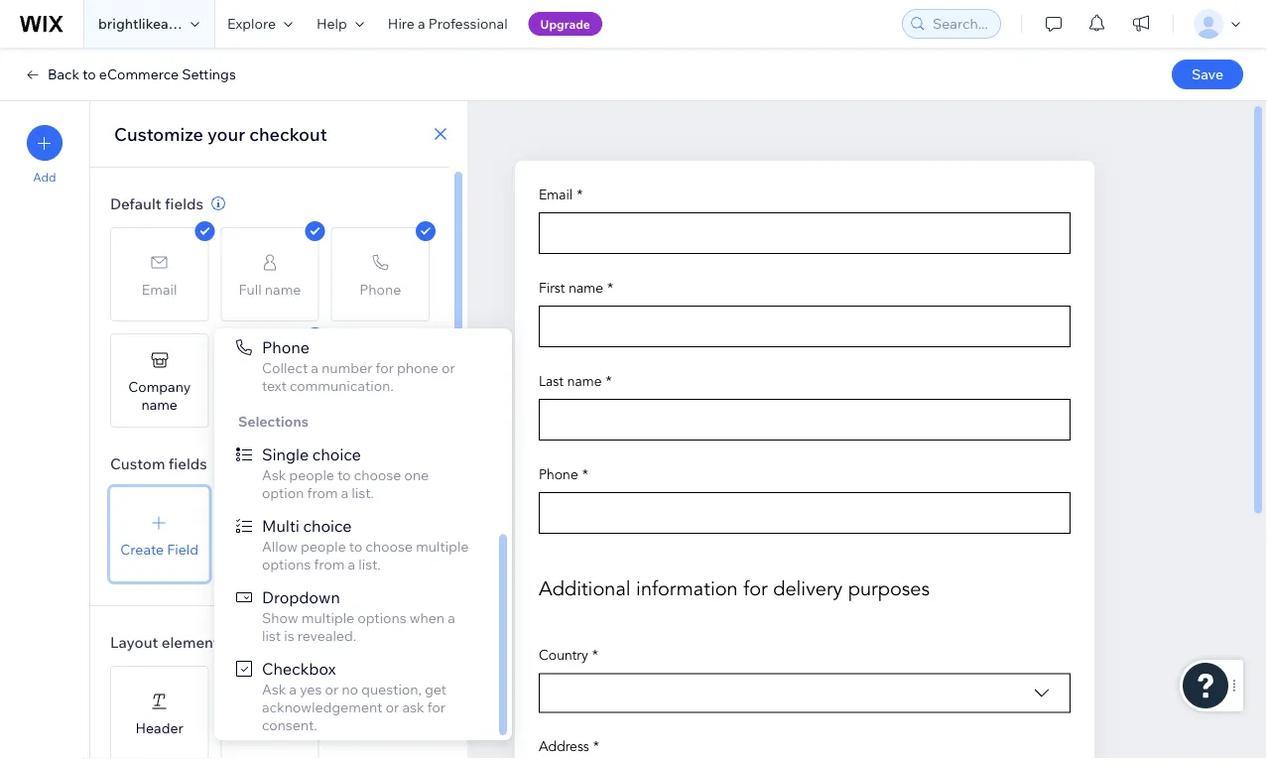 Task type: vqa. For each thing, say whether or not it's contained in the screenshot.
Register your business as an LLC
no



Task type: describe. For each thing, give the bounding box(es) containing it.
field
[[167, 540, 199, 558]]

company
[[128, 378, 191, 395]]

ask inside single choice ask people to choose one option from a list.
[[262, 466, 286, 484]]

to inside button
[[83, 65, 96, 83]]

when
[[410, 609, 445, 627]]

ask
[[402, 699, 424, 716]]

a inside multi choice allow people to choose multiple options from a list.
[[348, 556, 355, 573]]

explore
[[227, 15, 276, 32]]

custom fields
[[110, 454, 207, 473]]

back
[[48, 65, 80, 83]]

allow
[[262, 538, 298, 555]]

consent.
[[262, 716, 317, 734]]

default fields
[[110, 194, 203, 213]]

single
[[262, 445, 309, 464]]

a inside single choice ask people to choose one option from a list.
[[341, 484, 349, 502]]

list. for single choice
[[352, 484, 374, 502]]

a inside checkbox ask a yes or no question, get acknowledgement or ask for consent.
[[289, 681, 297, 698]]

professional
[[428, 15, 508, 32]]

help button
[[305, 0, 376, 48]]

show
[[262, 609, 298, 627]]

create field button
[[110, 487, 209, 581]]

header
[[135, 719, 183, 736]]

hire a professional
[[388, 15, 508, 32]]

create
[[120, 540, 164, 558]]

choose for multi choice
[[366, 538, 413, 555]]

dropdown show multiple options when a list is revealed.
[[262, 587, 455, 645]]

from for single
[[307, 484, 338, 502]]

choice for single choice
[[312, 445, 361, 464]]

multi choice allow people to choose multiple options from a list.
[[262, 516, 469, 573]]

or inside phone collect a number for phone or text communication.
[[442, 359, 455, 377]]

people for multi
[[301, 538, 346, 555]]

a right hire
[[418, 15, 425, 32]]

back to ecommerce settings
[[48, 65, 236, 83]]

a inside phone collect a number for phone or text communication.
[[311, 359, 319, 377]]

default
[[110, 194, 161, 213]]

list box containing phone
[[214, 258, 512, 740]]

multiple inside dropdown show multiple options when a list is revealed.
[[301, 609, 354, 627]]

upgrade
[[540, 16, 590, 31]]

brightlikeadiamond
[[98, 15, 226, 32]]

name
[[141, 395, 178, 413]]

company name
[[128, 378, 191, 413]]

add
[[33, 170, 56, 185]]

from for multi
[[314, 556, 345, 573]]

checkbox
[[262, 659, 336, 679]]

multiple inside multi choice allow people to choose multiple options from a list.
[[416, 538, 469, 555]]

options inside multi choice allow people to choose multiple options from a list.
[[262, 556, 311, 573]]

for inside checkbox ask a yes or no question, get acknowledgement or ask for consent.
[[427, 699, 446, 716]]

hire a professional link
[[376, 0, 520, 48]]

question,
[[361, 681, 422, 698]]

acknowledgement
[[262, 699, 383, 716]]

2 vertical spatial or
[[386, 699, 399, 716]]

choose for single choice
[[354, 466, 401, 484]]

revealed.
[[297, 627, 356, 645]]

a inside dropdown show multiple options when a list is revealed.
[[448, 609, 455, 627]]

checkout
[[249, 123, 327, 145]]

get
[[425, 681, 447, 698]]

collect
[[262, 359, 308, 377]]

text
[[256, 719, 283, 736]]

single choice option
[[214, 437, 494, 508]]

for inside phone collect a number for phone or text communication.
[[376, 359, 394, 377]]

create field
[[120, 540, 199, 558]]

customize your checkout
[[114, 123, 327, 145]]

options inside dropdown show multiple options when a list is revealed.
[[358, 609, 406, 627]]

your
[[207, 123, 245, 145]]



Task type: locate. For each thing, give the bounding box(es) containing it.
1 ask from the top
[[262, 466, 286, 484]]

a right 'collect' on the top of the page
[[311, 359, 319, 377]]

1 horizontal spatial multiple
[[416, 538, 469, 555]]

from up "dropdown"
[[314, 556, 345, 573]]

a left yes
[[289, 681, 297, 698]]

0 horizontal spatial multiple
[[301, 609, 354, 627]]

no
[[342, 681, 358, 698]]

a up multi choice allow people to choose multiple options from a list.
[[341, 484, 349, 502]]

custom
[[110, 454, 165, 473]]

0 vertical spatial to
[[83, 65, 96, 83]]

option
[[262, 484, 304, 502]]

1 horizontal spatial for
[[427, 699, 446, 716]]

or right phone
[[442, 359, 455, 377]]

choice right single
[[312, 445, 361, 464]]

to for multi choice
[[349, 538, 362, 555]]

to inside multi choice allow people to choose multiple options from a list.
[[349, 538, 362, 555]]

yes
[[300, 681, 322, 698]]

elements
[[161, 633, 227, 651]]

choose up dropdown show multiple options when a list is revealed.
[[366, 538, 413, 555]]

choice
[[312, 445, 361, 464], [303, 516, 352, 536]]

people down single
[[289, 466, 334, 484]]

to up dropdown show multiple options when a list is revealed.
[[349, 538, 362, 555]]

choice right multi
[[303, 516, 352, 536]]

1 vertical spatial fields
[[168, 454, 207, 473]]

phone collect a number for phone or text communication.
[[262, 337, 455, 394]]

list.
[[352, 484, 374, 502], [359, 556, 381, 573]]

list
[[262, 627, 281, 645]]

2 ask from the top
[[262, 681, 286, 698]]

options left when
[[358, 609, 406, 627]]

options
[[262, 556, 311, 573], [358, 609, 406, 627]]

from inside single choice ask people to choose one option from a list.
[[307, 484, 338, 502]]

1 vertical spatial multiple
[[301, 609, 354, 627]]

0 vertical spatial choose
[[354, 466, 401, 484]]

0 vertical spatial list.
[[352, 484, 374, 502]]

phone
[[397, 359, 438, 377]]

choose
[[354, 466, 401, 484], [366, 538, 413, 555]]

text
[[262, 377, 287, 394]]

ask up option
[[262, 466, 286, 484]]

for left phone
[[376, 359, 394, 377]]

phone
[[262, 337, 310, 357]]

1 vertical spatial choice
[[303, 516, 352, 536]]

a up dropdown show multiple options when a list is revealed.
[[348, 556, 355, 573]]

save
[[1192, 65, 1224, 83]]

list box
[[214, 258, 512, 740]]

add button
[[27, 125, 63, 185]]

1 vertical spatial people
[[301, 538, 346, 555]]

customize
[[114, 123, 203, 145]]

back to ecommerce settings button
[[24, 65, 236, 83]]

Search... field
[[927, 10, 994, 38]]

from
[[307, 484, 338, 502], [314, 556, 345, 573]]

for down get
[[427, 699, 446, 716]]

1 vertical spatial for
[[427, 699, 446, 716]]

ask
[[262, 466, 286, 484], [262, 681, 286, 698]]

list. for multi choice
[[359, 556, 381, 573]]

multiple
[[416, 538, 469, 555], [301, 609, 354, 627]]

ecommerce
[[99, 65, 179, 83]]

a
[[418, 15, 425, 32], [311, 359, 319, 377], [341, 484, 349, 502], [348, 556, 355, 573], [448, 609, 455, 627], [289, 681, 297, 698]]

help
[[316, 15, 347, 32]]

communication.
[[290, 377, 394, 394]]

options down allow
[[262, 556, 311, 573]]

layout elements
[[110, 633, 227, 651]]

fields right the default
[[165, 194, 203, 213]]

0 vertical spatial from
[[307, 484, 338, 502]]

choose inside single choice ask people to choose one option from a list.
[[354, 466, 401, 484]]

1 horizontal spatial options
[[358, 609, 406, 627]]

from inside multi choice allow people to choose multiple options from a list.
[[314, 556, 345, 573]]

to left one
[[338, 466, 351, 484]]

ask inside checkbox ask a yes or no question, get acknowledgement or ask for consent.
[[262, 681, 286, 698]]

people inside single choice ask people to choose one option from a list.
[[289, 466, 334, 484]]

choice for multi choice
[[303, 516, 352, 536]]

0 vertical spatial ask
[[262, 466, 286, 484]]

people for single
[[289, 466, 334, 484]]

ask down checkbox
[[262, 681, 286, 698]]

hire
[[388, 15, 415, 32]]

to
[[83, 65, 96, 83], [338, 466, 351, 484], [349, 538, 362, 555]]

selections
[[238, 413, 309, 430]]

choose inside multi choice allow people to choose multiple options from a list.
[[366, 538, 413, 555]]

one
[[404, 466, 429, 484]]

to for single choice
[[338, 466, 351, 484]]

1 vertical spatial ask
[[262, 681, 286, 698]]

or down question,
[[386, 699, 399, 716]]

choose left one
[[354, 466, 401, 484]]

2 vertical spatial to
[[349, 538, 362, 555]]

0 horizontal spatial for
[[376, 359, 394, 377]]

to right 'back'
[[83, 65, 96, 83]]

choice inside single choice ask people to choose one option from a list.
[[312, 445, 361, 464]]

0 vertical spatial choice
[[312, 445, 361, 464]]

people right allow
[[301, 538, 346, 555]]

or
[[442, 359, 455, 377], [325, 681, 339, 698], [386, 699, 399, 716]]

people
[[289, 466, 334, 484], [301, 538, 346, 555]]

fields for default fields
[[165, 194, 203, 213]]

fields for custom fields
[[168, 454, 207, 473]]

1 vertical spatial to
[[338, 466, 351, 484]]

multiple up when
[[416, 538, 469, 555]]

0 vertical spatial fields
[[165, 194, 203, 213]]

list. up dropdown show multiple options when a list is revealed.
[[359, 556, 381, 573]]

list. inside single choice ask people to choose one option from a list.
[[352, 484, 374, 502]]

0 vertical spatial multiple
[[416, 538, 469, 555]]

0 vertical spatial people
[[289, 466, 334, 484]]

0 horizontal spatial options
[[262, 556, 311, 573]]

list. up multi choice allow people to choose multiple options from a list.
[[352, 484, 374, 502]]

checkbox ask a yes or no question, get acknowledgement or ask for consent.
[[262, 659, 447, 734]]

0 horizontal spatial or
[[325, 681, 339, 698]]

0 vertical spatial or
[[442, 359, 455, 377]]

upgrade button
[[529, 12, 602, 36]]

1 vertical spatial list.
[[359, 556, 381, 573]]

a right when
[[448, 609, 455, 627]]

multiple up revealed.
[[301, 609, 354, 627]]

1 vertical spatial from
[[314, 556, 345, 573]]

layout
[[110, 633, 158, 651]]

dropdown
[[262, 587, 340, 607]]

is
[[284, 627, 294, 645]]

1 vertical spatial options
[[358, 609, 406, 627]]

to inside single choice ask people to choose one option from a list.
[[338, 466, 351, 484]]

for
[[376, 359, 394, 377], [427, 699, 446, 716]]

save button
[[1172, 60, 1243, 89]]

list. inside multi choice allow people to choose multiple options from a list.
[[359, 556, 381, 573]]

people inside multi choice allow people to choose multiple options from a list.
[[301, 538, 346, 555]]

multi
[[262, 516, 300, 536]]

fields
[[165, 194, 203, 213], [168, 454, 207, 473]]

settings
[[182, 65, 236, 83]]

choice inside multi choice allow people to choose multiple options from a list.
[[303, 516, 352, 536]]

1 vertical spatial choose
[[366, 538, 413, 555]]

number
[[322, 359, 373, 377]]

2 horizontal spatial or
[[442, 359, 455, 377]]

0 vertical spatial options
[[262, 556, 311, 573]]

single choice ask people to choose one option from a list.
[[262, 445, 429, 502]]

1 vertical spatial or
[[325, 681, 339, 698]]

1 horizontal spatial or
[[386, 699, 399, 716]]

from right option
[[307, 484, 338, 502]]

0 vertical spatial for
[[376, 359, 394, 377]]

fields right custom
[[168, 454, 207, 473]]

or left "no" on the bottom
[[325, 681, 339, 698]]



